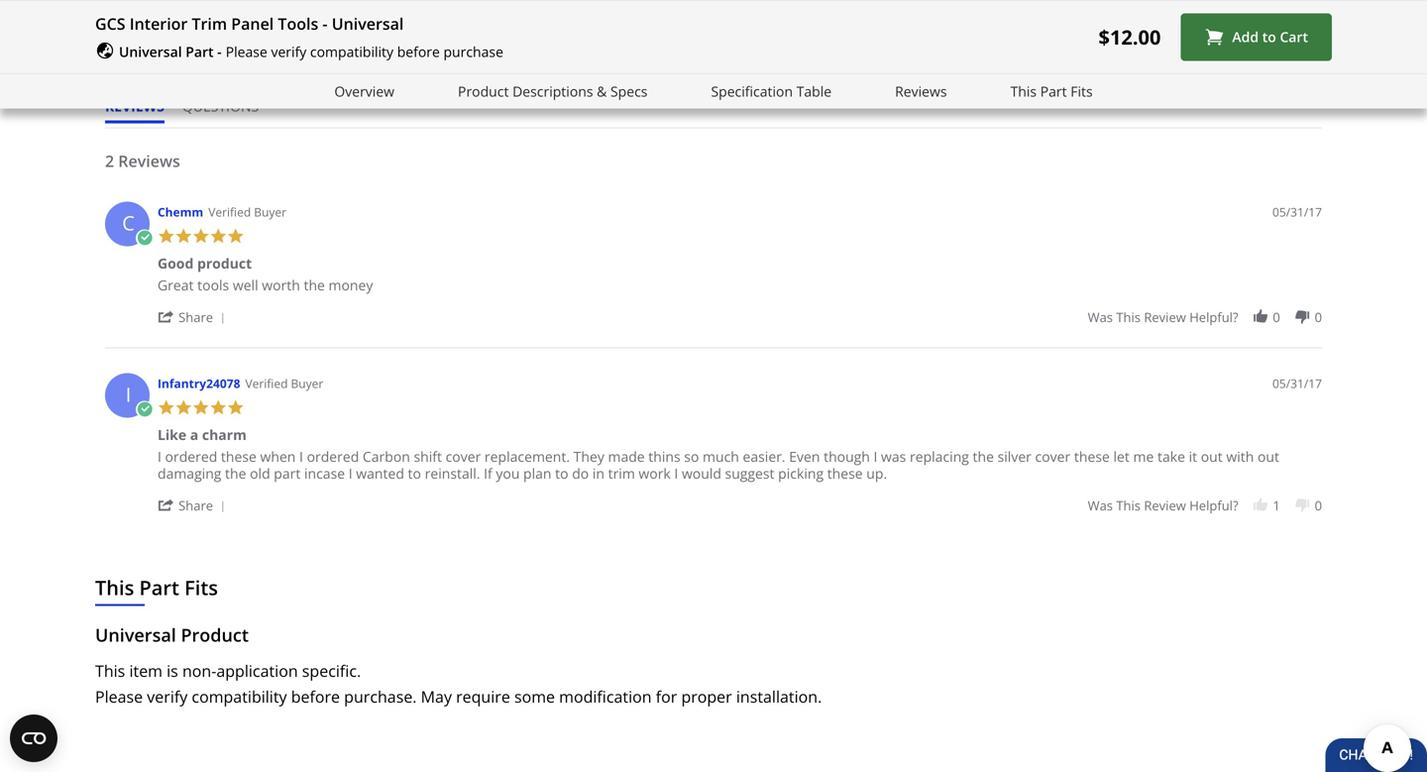 Task type: locate. For each thing, give the bounding box(es) containing it.
tab list
[[105, 96, 277, 127]]

group for c
[[1088, 308, 1322, 326]]

old
[[250, 464, 270, 482]]

the
[[304, 275, 325, 294], [973, 447, 994, 466], [225, 464, 246, 482]]

0 horizontal spatial ordered
[[165, 447, 217, 466]]

0
[[1273, 308, 1280, 326], [1315, 308, 1322, 326], [1315, 496, 1322, 514]]

group for i
[[1088, 496, 1322, 514]]

2 down the reviews
[[105, 150, 114, 171]]

helpful? left "vote up review by infantry24078 on 31 may 2017" icon
[[1190, 496, 1239, 514]]

star image
[[673, 0, 699, 31], [699, 0, 724, 31], [750, 0, 776, 31], [158, 227, 175, 245], [175, 227, 192, 245], [210, 227, 227, 245], [158, 399, 175, 416]]

good product great tools well worth the money
[[158, 254, 373, 294]]

2 vertical spatial this
[[95, 660, 125, 681]]

verify
[[271, 42, 307, 61], [147, 686, 188, 707]]

verified buyer heading
[[208, 203, 287, 220], [245, 375, 323, 392]]

0 vertical spatial please
[[226, 42, 267, 61]]

review date 05/31/17 element
[[1273, 203, 1322, 220], [1273, 375, 1322, 392]]

1 cover from the left
[[446, 447, 481, 466]]

circle checkmark image
[[136, 401, 153, 418]]

review left vote up review by chemm on 31 may 2017 image
[[1144, 308, 1186, 326]]

0 vertical spatial group
[[1088, 308, 1322, 326]]

0 vertical spatial this
[[1116, 308, 1141, 326]]

universal up item
[[95, 623, 176, 647]]

1 horizontal spatial product
[[458, 82, 509, 100]]

0 horizontal spatial cover
[[446, 447, 481, 466]]

0 vertical spatial before
[[397, 42, 440, 61]]

2 reviews
[[779, 5, 843, 24], [105, 150, 180, 171]]

let
[[1114, 447, 1130, 466]]

proper
[[681, 686, 732, 707]]

1 horizontal spatial to
[[555, 464, 569, 482]]

star image up specification
[[699, 0, 724, 31]]

universal down "interior"
[[119, 42, 182, 61]]

this inside this item is non-application specific. please verify compatibility before purchase. may require some modification for proper installation.
[[95, 660, 125, 681]]

1 vertical spatial please
[[95, 686, 143, 707]]

product
[[458, 82, 509, 100], [181, 623, 249, 647]]

0 vertical spatial share
[[179, 308, 213, 326]]

out right with
[[1258, 447, 1280, 466]]

verified buyer heading for i
[[245, 375, 323, 392]]

good product heading
[[158, 254, 252, 276]]

verified buyer heading up product
[[208, 203, 287, 220]]

this item is non-application specific. please verify compatibility before purchase. may require some modification for proper installation.
[[95, 660, 822, 707]]

out right it
[[1201, 447, 1223, 466]]

before left purchase
[[397, 42, 440, 61]]

0 vertical spatial 2 reviews
[[779, 5, 843, 24]]

1 vertical spatial group
[[1088, 496, 1322, 514]]

was this review helpful? down take
[[1088, 496, 1239, 514]]

tab list containing reviews
[[105, 96, 277, 127]]

verify down is at the bottom left
[[147, 686, 188, 707]]

ordered right part
[[307, 447, 359, 466]]

helpful? left vote up review by chemm on 31 may 2017 image
[[1190, 308, 1239, 326]]

0 vertical spatial review
[[1144, 308, 1186, 326]]

1 horizontal spatial cover
[[1035, 447, 1071, 466]]

a
[[190, 425, 198, 444]]

tools
[[278, 13, 318, 34]]

1 vertical spatial this part fits
[[95, 574, 218, 601]]

1 horizontal spatial fits
[[1071, 82, 1093, 100]]

1 horizontal spatial buyer
[[291, 375, 323, 391]]

take
[[1158, 447, 1185, 466]]

i right incase
[[349, 464, 353, 482]]

0 vertical spatial fits
[[1071, 82, 1093, 100]]

share left seperator icon
[[179, 308, 213, 326]]

buyer for c
[[254, 203, 287, 220]]

0 vertical spatial review date 05/31/17 element
[[1273, 203, 1322, 220]]

was this review helpful? left vote up review by chemm on 31 may 2017 image
[[1088, 308, 1239, 326]]

item
[[129, 660, 163, 681]]

- down trim
[[217, 42, 222, 61]]

i left circle checkmark image
[[126, 380, 131, 408]]

reinstall.
[[425, 464, 480, 482]]

was
[[881, 447, 906, 466]]

1 05/31/17 from the top
[[1273, 203, 1322, 220]]

please down item
[[95, 686, 143, 707]]

reviews
[[105, 96, 164, 115]]

add
[[1233, 27, 1259, 46]]

this
[[1011, 82, 1037, 100], [95, 574, 134, 601], [95, 660, 125, 681]]

these down charm
[[221, 447, 257, 466]]

1 vertical spatial fits
[[184, 574, 218, 601]]

to right "wanted"
[[408, 464, 421, 482]]

0 vertical spatial verify
[[271, 42, 307, 61]]

0 horizontal spatial compatibility
[[192, 686, 287, 707]]

2 share button from the top
[[158, 495, 232, 514]]

0 vertical spatial helpful?
[[1190, 308, 1239, 326]]

share left seperator image
[[179, 496, 213, 514]]

verified buyer heading up when
[[245, 375, 323, 392]]

seperator image
[[217, 501, 229, 513]]

for
[[656, 686, 677, 707]]

0 horizontal spatial reviews
[[118, 150, 180, 171]]

buyer up when
[[291, 375, 323, 391]]

share image down damaging
[[158, 496, 175, 514]]

05/31/17 for i
[[1273, 375, 1322, 391]]

0 right vote down review by chemm on 31 may 2017 "icon"
[[1315, 308, 1322, 326]]

2 was this review helpful? from the top
[[1088, 496, 1239, 514]]

0 horizontal spatial part
[[139, 574, 179, 601]]

star image
[[647, 0, 673, 31], [724, 0, 750, 31], [192, 227, 210, 245], [227, 227, 244, 245], [175, 399, 192, 416], [192, 399, 210, 416], [210, 399, 227, 416], [227, 399, 244, 416]]

2 cover from the left
[[1035, 447, 1071, 466]]

ordered down a
[[165, 447, 217, 466]]

share image
[[158, 308, 175, 325], [158, 496, 175, 514]]

so
[[684, 447, 699, 466]]

0 horizontal spatial buyer
[[254, 203, 287, 220]]

the right worth
[[304, 275, 325, 294]]

1 horizontal spatial -
[[323, 13, 328, 34]]

2 group from the top
[[1088, 496, 1322, 514]]

1 vertical spatial review date 05/31/17 element
[[1273, 375, 1322, 392]]

1 horizontal spatial this part fits
[[1011, 82, 1093, 100]]

05/31/17 for c
[[1273, 203, 1322, 220]]

share button down the tools
[[158, 307, 232, 326]]

0 horizontal spatial the
[[225, 464, 246, 482]]

1 horizontal spatial before
[[397, 42, 440, 61]]

1 horizontal spatial the
[[304, 275, 325, 294]]

2 share from the top
[[179, 496, 213, 514]]

0 vertical spatial 05/31/17
[[1273, 203, 1322, 220]]

these left the let
[[1074, 447, 1110, 466]]

verified right chemm
[[208, 203, 251, 220]]

was this review helpful? for c
[[1088, 308, 1239, 326]]

2 this from the top
[[1116, 496, 1141, 514]]

shift
[[414, 447, 442, 466]]

if
[[484, 464, 492, 482]]

1 vertical spatial share image
[[158, 496, 175, 514]]

reviews
[[791, 5, 843, 24], [895, 82, 947, 100], [118, 150, 180, 171]]

1
[[1273, 496, 1280, 514]]

in
[[593, 464, 605, 482]]

&
[[597, 82, 607, 100]]

1 vertical spatial was this review helpful?
[[1088, 496, 1239, 514]]

chemm verified buyer
[[158, 203, 287, 220]]

5.0 star rating element
[[584, 0, 643, 42]]

was for i
[[1088, 496, 1113, 514]]

0 vertical spatial this
[[1011, 82, 1037, 100]]

1 vertical spatial product
[[181, 623, 249, 647]]

universal product
[[95, 623, 249, 647]]

0 vertical spatial share image
[[158, 308, 175, 325]]

this part fits
[[1011, 82, 1093, 100], [95, 574, 218, 601]]

questions
[[182, 96, 259, 115]]

much
[[703, 447, 739, 466]]

though
[[824, 447, 870, 466]]

1 horizontal spatial part
[[186, 42, 214, 61]]

was this review helpful? for i
[[1088, 496, 1239, 514]]

-
[[323, 13, 328, 34], [217, 42, 222, 61]]

overview link
[[334, 80, 395, 103]]

2 horizontal spatial reviews
[[895, 82, 947, 100]]

ordered
[[165, 447, 217, 466], [307, 447, 359, 466]]

1 vertical spatial verify
[[147, 686, 188, 707]]

0 vertical spatial was
[[1088, 308, 1113, 326]]

1 vertical spatial compatibility
[[192, 686, 287, 707]]

2 helpful? from the top
[[1190, 496, 1239, 514]]

compatibility
[[310, 42, 394, 61], [192, 686, 287, 707]]

0 vertical spatial 2
[[779, 5, 787, 24]]

1 vertical spatial this
[[1116, 496, 1141, 514]]

1 vertical spatial verified buyer heading
[[245, 375, 323, 392]]

1 vertical spatial before
[[291, 686, 340, 707]]

review date 05/31/17 element for i
[[1273, 375, 1322, 392]]

1 vertical spatial share
[[179, 496, 213, 514]]

1 horizontal spatial ordered
[[307, 447, 359, 466]]

1 vertical spatial was
[[1088, 496, 1113, 514]]

replacement.
[[485, 447, 570, 466]]

star image down chemm verified buyer
[[210, 227, 227, 245]]

share button for c
[[158, 307, 232, 326]]

compatibility down application
[[192, 686, 287, 707]]

non-
[[182, 660, 216, 681]]

buyer up good product great tools well worth the money
[[254, 203, 287, 220]]

verified up charm
[[245, 375, 288, 391]]

1 share button from the top
[[158, 307, 232, 326]]

review down take
[[1144, 496, 1186, 514]]

share button
[[158, 307, 232, 326], [158, 495, 232, 514]]

cover right the silver
[[1035, 447, 1071, 466]]

1 horizontal spatial reviews
[[791, 5, 843, 24]]

1 group from the top
[[1088, 308, 1322, 326]]

these
[[221, 447, 257, 466], [1074, 447, 1110, 466], [827, 464, 863, 482]]

1 horizontal spatial verify
[[271, 42, 307, 61]]

this for i
[[1116, 496, 1141, 514]]

star image right 5.0 star rating element
[[673, 0, 699, 31]]

cover left if on the left bottom of page
[[446, 447, 481, 466]]

this part fits link
[[1011, 80, 1093, 103]]

0 horizontal spatial to
[[408, 464, 421, 482]]

this
[[1116, 308, 1141, 326], [1116, 496, 1141, 514]]

0 right "vote down review by infantry24078 on 31 may 2017" icon
[[1315, 496, 1322, 514]]

when
[[260, 447, 296, 466]]

0 vertical spatial verified buyer heading
[[208, 203, 287, 220]]

1 out from the left
[[1201, 447, 1223, 466]]

2 vertical spatial part
[[139, 574, 179, 601]]

1 vertical spatial 2 reviews
[[105, 150, 180, 171]]

1 was this review helpful? from the top
[[1088, 308, 1239, 326]]

universal up universal part - please verify compatibility before purchase
[[332, 13, 404, 34]]

this for c
[[1116, 308, 1141, 326]]

please down gcs interior trim panel tools - universal
[[226, 42, 267, 61]]

1 review date 05/31/17 element from the top
[[1273, 203, 1322, 220]]

to left the "do"
[[555, 464, 569, 482]]

2 up specification table
[[779, 5, 787, 24]]

2 reviews up table
[[779, 5, 843, 24]]

$12.00
[[1099, 23, 1161, 50]]

1 helpful? from the top
[[1190, 308, 1239, 326]]

1 this from the top
[[1116, 308, 1141, 326]]

review
[[1144, 308, 1186, 326], [1144, 496, 1186, 514]]

0 horizontal spatial verify
[[147, 686, 188, 707]]

i left was
[[874, 447, 878, 466]]

universal for universal product
[[95, 623, 176, 647]]

the left old
[[225, 464, 246, 482]]

to right add
[[1263, 27, 1277, 46]]

group
[[1088, 308, 1322, 326], [1088, 496, 1322, 514]]

2 review from the top
[[1144, 496, 1186, 514]]

helpful?
[[1190, 308, 1239, 326], [1190, 496, 1239, 514]]

0 vertical spatial part
[[186, 42, 214, 61]]

charm
[[202, 425, 247, 444]]

plan
[[523, 464, 552, 482]]

0 horizontal spatial 2 reviews
[[105, 150, 180, 171]]

0 horizontal spatial out
[[1201, 447, 1223, 466]]

1 share from the top
[[179, 308, 213, 326]]

2 vertical spatial universal
[[95, 623, 176, 647]]

0 vertical spatial this part fits
[[1011, 82, 1093, 100]]

universal part - please verify compatibility before purchase
[[119, 42, 504, 61]]

05/31/17
[[1273, 203, 1322, 220], [1273, 375, 1322, 391]]

0 for i
[[1315, 496, 1322, 514]]

1 vertical spatial -
[[217, 42, 222, 61]]

share button down damaging
[[158, 495, 232, 514]]

product down purchase
[[458, 82, 509, 100]]

1 vertical spatial share button
[[158, 495, 232, 514]]

2 was from the top
[[1088, 496, 1113, 514]]

2 horizontal spatial to
[[1263, 27, 1277, 46]]

0 vertical spatial verified
[[208, 203, 251, 220]]

1 share image from the top
[[158, 308, 175, 325]]

trim
[[192, 13, 227, 34]]

part
[[186, 42, 214, 61], [1040, 82, 1067, 100], [139, 574, 179, 601]]

infantry24078
[[158, 375, 240, 391]]

application
[[216, 660, 298, 681]]

2 05/31/17 from the top
[[1273, 375, 1322, 391]]

please
[[226, 42, 267, 61], [95, 686, 143, 707]]

- right tools
[[323, 13, 328, 34]]

share image down great
[[158, 308, 175, 325]]

these left the up.
[[827, 464, 863, 482]]

1 vertical spatial verified
[[245, 375, 288, 391]]

0 vertical spatial was this review helpful?
[[1088, 308, 1239, 326]]

2 horizontal spatial part
[[1040, 82, 1067, 100]]

compatibility inside this item is non-application specific. please verify compatibility before purchase. may require some modification for proper installation.
[[192, 686, 287, 707]]

buyer
[[254, 203, 287, 220], [291, 375, 323, 391]]

star image right circle checkmark icon
[[158, 227, 175, 245]]

0 horizontal spatial please
[[95, 686, 143, 707]]

0 horizontal spatial -
[[217, 42, 222, 61]]

to inside add to cart button
[[1263, 27, 1277, 46]]

0 horizontal spatial before
[[291, 686, 340, 707]]

compatibility up overview
[[310, 42, 394, 61]]

share image for c
[[158, 308, 175, 325]]

share
[[179, 308, 213, 326], [179, 496, 213, 514]]

to
[[1263, 27, 1277, 46], [408, 464, 421, 482], [555, 464, 569, 482]]

cover
[[446, 447, 481, 466], [1035, 447, 1071, 466]]

the left the silver
[[973, 447, 994, 466]]

2 reviews down the reviews
[[105, 150, 180, 171]]

you
[[496, 464, 520, 482]]

incase
[[304, 464, 345, 482]]

1 vertical spatial universal
[[119, 42, 182, 61]]

panel
[[231, 13, 274, 34]]

0 horizontal spatial product
[[181, 623, 249, 647]]

1 vertical spatial review
[[1144, 496, 1186, 514]]

1 vertical spatial helpful?
[[1190, 496, 1239, 514]]

1 horizontal spatial compatibility
[[310, 42, 394, 61]]

verify inside this item is non-application specific. please verify compatibility before purchase. may require some modification for proper installation.
[[147, 686, 188, 707]]

1 review from the top
[[1144, 308, 1186, 326]]

0 vertical spatial share button
[[158, 307, 232, 326]]

verify down tools
[[271, 42, 307, 61]]

was this review helpful?
[[1088, 308, 1239, 326], [1088, 496, 1239, 514]]

2 ordered from the left
[[307, 447, 359, 466]]

1 vertical spatial part
[[1040, 82, 1067, 100]]

1 vertical spatial 05/31/17
[[1273, 375, 1322, 391]]

tools
[[197, 275, 229, 294]]

product up non-
[[181, 623, 249, 647]]

before down specific.
[[291, 686, 340, 707]]

work
[[639, 464, 671, 482]]

2 review date 05/31/17 element from the top
[[1273, 375, 1322, 392]]

2 share image from the top
[[158, 496, 175, 514]]

tab panel
[[95, 192, 1332, 536]]

1 horizontal spatial these
[[827, 464, 863, 482]]

1 vertical spatial buyer
[[291, 375, 323, 391]]

0 vertical spatial buyer
[[254, 203, 287, 220]]

infantry24078 verified buyer
[[158, 375, 323, 391]]

cart
[[1280, 27, 1308, 46]]

0 horizontal spatial this part fits
[[95, 574, 218, 601]]

1 was from the top
[[1088, 308, 1113, 326]]



Task type: describe. For each thing, give the bounding box(es) containing it.
0 vertical spatial -
[[323, 13, 328, 34]]

circle checkmark image
[[136, 229, 153, 247]]

thins
[[649, 447, 681, 466]]

please inside this item is non-application specific. please verify compatibility before purchase. may require some modification for proper installation.
[[95, 686, 143, 707]]

c
[[122, 209, 135, 236]]

i right when
[[299, 447, 303, 466]]

2 horizontal spatial the
[[973, 447, 994, 466]]

table
[[797, 82, 832, 100]]

the inside good product great tools well worth the money
[[304, 275, 325, 294]]

share for c
[[179, 308, 213, 326]]

worth
[[262, 275, 300, 294]]

good
[[158, 254, 194, 272]]

1 horizontal spatial please
[[226, 42, 267, 61]]

product
[[197, 254, 252, 272]]

like a charm i ordered these when i ordered carbon shift cover replacement. they made thins so much easier. even though i was replacing the silver cover these let me take it out with out damaging the old part incase i wanted to reinstall. if you plan to do in trim work i would suggest picking these up.
[[158, 425, 1280, 482]]

interior
[[130, 13, 188, 34]]

0 for c
[[1315, 308, 1322, 326]]

1 horizontal spatial 2 reviews
[[779, 5, 843, 24]]

0 horizontal spatial 2
[[105, 150, 114, 171]]

tab panel containing c
[[95, 192, 1332, 536]]

vote up review by infantry24078 on 31 may 2017 image
[[1252, 496, 1269, 514]]

some
[[514, 686, 555, 707]]

great
[[158, 275, 194, 294]]

specs
[[611, 82, 648, 100]]

descriptions
[[513, 82, 593, 100]]

with
[[1227, 447, 1254, 466]]

made
[[608, 447, 645, 466]]

2 out from the left
[[1258, 447, 1280, 466]]

specific.
[[302, 660, 361, 681]]

overview
[[334, 82, 395, 100]]

easier.
[[743, 447, 786, 466]]

vote down review by chemm on 31 may 2017 image
[[1294, 308, 1311, 325]]

even
[[789, 447, 820, 466]]

gcs
[[95, 13, 125, 34]]

0 vertical spatial universal
[[332, 13, 404, 34]]

1 vertical spatial reviews
[[895, 82, 947, 100]]

share image for i
[[158, 496, 175, 514]]

well
[[233, 275, 258, 294]]

review for i
[[1144, 496, 1186, 514]]

do
[[572, 464, 589, 482]]

money
[[329, 275, 373, 294]]

1 vertical spatial this
[[95, 574, 134, 601]]

buyer for i
[[291, 375, 323, 391]]

open widget image
[[10, 715, 57, 762]]

gcs interior trim panel tools - universal
[[95, 13, 404, 34]]

purchase.
[[344, 686, 417, 707]]

they
[[574, 447, 605, 466]]

0 horizontal spatial fits
[[184, 574, 218, 601]]

0 vertical spatial product
[[458, 82, 509, 100]]

purchase
[[444, 42, 504, 61]]

i right work
[[674, 464, 678, 482]]

specification table link
[[711, 80, 832, 103]]

may
[[421, 686, 452, 707]]

installation.
[[736, 686, 822, 707]]

1 horizontal spatial 2
[[779, 5, 787, 24]]

review date 05/31/17 element for c
[[1273, 203, 1322, 220]]

0 horizontal spatial these
[[221, 447, 257, 466]]

share for i
[[179, 496, 213, 514]]

would
[[682, 464, 722, 482]]

part
[[274, 464, 301, 482]]

before inside this item is non-application specific. please verify compatibility before purchase. may require some modification for proper installation.
[[291, 686, 340, 707]]

picking
[[778, 464, 824, 482]]

seperator image
[[217, 312, 229, 324]]

carbon
[[363, 447, 410, 466]]

2 horizontal spatial these
[[1074, 447, 1110, 466]]

helpful? for c
[[1190, 308, 1239, 326]]

universal for universal part - please verify compatibility before purchase
[[119, 42, 182, 61]]

specification table
[[711, 82, 832, 100]]

silver
[[998, 447, 1032, 466]]

star image right circle checkmark image
[[158, 399, 175, 416]]

share button for i
[[158, 495, 232, 514]]

damaging
[[158, 464, 221, 482]]

star image up specification table
[[750, 0, 776, 31]]

it
[[1189, 447, 1198, 466]]

1 ordered from the left
[[165, 447, 217, 466]]

trim
[[608, 464, 635, 482]]

2 vertical spatial reviews
[[118, 150, 180, 171]]

i down like at the bottom
[[158, 447, 161, 466]]

helpful? for i
[[1190, 496, 1239, 514]]

modification
[[559, 686, 652, 707]]

add to cart
[[1233, 27, 1308, 46]]

up.
[[867, 464, 887, 482]]

add to cart button
[[1181, 13, 1332, 61]]

was for c
[[1088, 308, 1113, 326]]

reviews link
[[895, 80, 947, 103]]

wanted
[[356, 464, 404, 482]]

is
[[167, 660, 178, 681]]

verified for c
[[208, 203, 251, 220]]

replacing
[[910, 447, 969, 466]]

product descriptions & specs link
[[458, 80, 648, 103]]

like
[[158, 425, 186, 444]]

suggest
[[725, 464, 775, 482]]

me
[[1133, 447, 1154, 466]]

require
[[456, 686, 510, 707]]

like a charm heading
[[158, 425, 247, 448]]

star image down chemm
[[175, 227, 192, 245]]

specification
[[711, 82, 793, 100]]

vote up review by chemm on 31 may 2017 image
[[1252, 308, 1269, 325]]

review for c
[[1144, 308, 1186, 326]]

verified buyer heading for c
[[208, 203, 287, 220]]

verified for i
[[245, 375, 288, 391]]

vote down review by infantry24078 on 31 may 2017 image
[[1294, 496, 1311, 514]]

0 vertical spatial reviews
[[791, 5, 843, 24]]

chemm
[[158, 203, 203, 220]]

0 vertical spatial compatibility
[[310, 42, 394, 61]]

0 right vote up review by chemm on 31 may 2017 image
[[1273, 308, 1280, 326]]

product descriptions & specs
[[458, 82, 648, 100]]



Task type: vqa. For each thing, say whether or not it's contained in the screenshot.
the OLM in the 35 In Stock 15WRXCLRSDMRKR OLM Headlight Sidemarkers Clear - 2015-2021 Subaru WRX & STI
no



